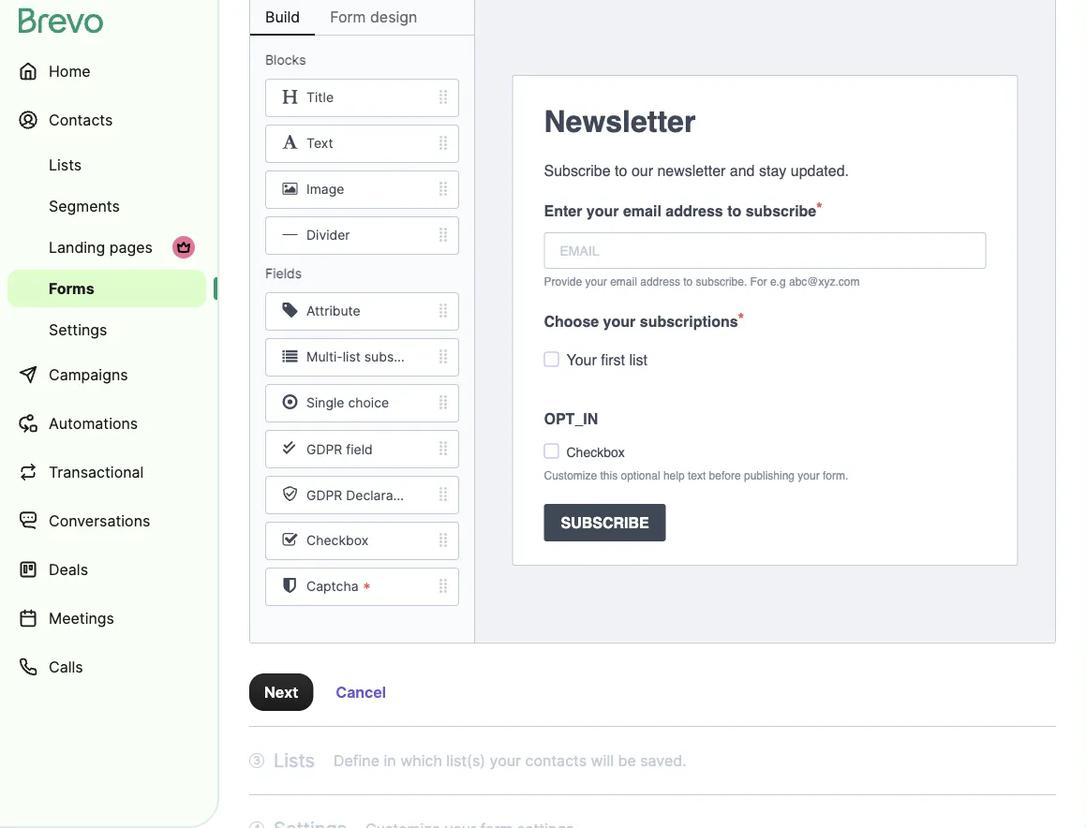 Task type: vqa. For each thing, say whether or not it's contained in the screenshot.
EMAIL Field
no



Task type: describe. For each thing, give the bounding box(es) containing it.
newsletter
[[658, 162, 726, 179]]

build link
[[250, 0, 315, 36]]

automations link
[[8, 401, 206, 446]]

before
[[709, 469, 741, 482]]

subscribe to our newsletter and stay updated.
[[544, 162, 849, 179]]

subscribe
[[561, 514, 650, 532]]

customize
[[544, 469, 597, 482]]

your first list
[[567, 351, 648, 368]]

abc@xyz.com
[[789, 275, 860, 288]]

title button
[[250, 79, 474, 117]]

e.g
[[771, 275, 786, 288]]

settings link
[[8, 311, 206, 349]]

opt_in
[[544, 410, 598, 428]]

fields
[[265, 266, 302, 282]]

this
[[601, 469, 618, 482]]

field
[[346, 442, 373, 458]]

left___rvooi image
[[176, 240, 191, 255]]

newsletter button
[[529, 92, 1002, 152]]

captcha
[[307, 579, 359, 595]]

title
[[307, 90, 334, 106]]

your for choose
[[603, 313, 636, 330]]

choose your subscriptions
[[544, 313, 738, 330]]

campaigns link
[[8, 353, 206, 398]]

gdpr field button
[[250, 430, 474, 469]]

to for subscribe.
[[684, 275, 693, 288]]

address for subscribe.
[[641, 275, 681, 288]]

subscribe button
[[529, 497, 1002, 549]]

1 horizontal spatial list
[[630, 351, 648, 368]]

your left form.
[[798, 469, 820, 482]]

your
[[567, 351, 597, 368]]

blocks
[[265, 52, 306, 68]]

declaration
[[346, 488, 417, 504]]

cancel button
[[321, 674, 401, 712]]

build
[[265, 8, 300, 26]]

list(s)
[[447, 752, 486, 770]]

choose
[[544, 313, 599, 330]]

image button
[[250, 171, 474, 209]]

first
[[601, 351, 625, 368]]

enter
[[544, 202, 583, 219]]

text button
[[250, 125, 474, 163]]

choice
[[348, 395, 389, 411]]

multi-list subscription
[[307, 349, 441, 365]]

single
[[307, 395, 345, 411]]

checkbox button
[[250, 522, 474, 561]]

pages
[[109, 238, 153, 256]]

calls link
[[8, 645, 206, 690]]

attribute
[[307, 304, 361, 319]]

and
[[730, 162, 755, 179]]

design
[[370, 8, 418, 26]]

your for provide
[[586, 275, 607, 288]]

cancel
[[336, 684, 386, 702]]

automations
[[49, 414, 138, 433]]

contacts
[[49, 111, 113, 129]]

to for subscribe
[[728, 202, 742, 219]]

segments
[[49, 197, 120, 215]]

help
[[664, 469, 685, 482]]

subscribe
[[544, 162, 611, 179]]

form design link
[[315, 0, 433, 36]]

stay
[[759, 162, 787, 179]]

Subscribe to our newsletter and stay updated. text field
[[544, 159, 987, 182]]

which
[[401, 752, 442, 770]]

to inside text field
[[615, 162, 628, 179]]

transactional link
[[8, 450, 206, 495]]

next button
[[249, 674, 313, 712]]

publishing
[[744, 469, 795, 482]]

newsletter
[[544, 105, 696, 139]]

will
[[591, 752, 614, 770]]

multi-
[[307, 349, 343, 365]]



Task type: locate. For each thing, give the bounding box(es) containing it.
define
[[334, 752, 380, 770]]

lists
[[49, 156, 82, 174], [274, 750, 315, 773]]

your up first
[[603, 313, 636, 330]]

divider
[[307, 228, 350, 243]]

to left our
[[615, 162, 628, 179]]

0 horizontal spatial checkbox
[[307, 533, 369, 549]]

checkbox inside text box
[[567, 445, 625, 460]]

email up choose your subscriptions
[[611, 275, 637, 288]]

email down our
[[623, 202, 662, 219]]

lists link
[[8, 146, 206, 184]]

checkbox up 'captcha'
[[307, 533, 369, 549]]

gdpr field
[[307, 442, 373, 458]]

single choice
[[307, 395, 389, 411]]

form.
[[823, 469, 849, 482]]

gdpr left field
[[307, 442, 343, 458]]

text
[[688, 469, 706, 482]]

your right the 'enter'
[[587, 202, 619, 219]]

for
[[751, 275, 768, 288]]

gdpr declaration button
[[250, 476, 474, 515]]

0 vertical spatial email
[[623, 202, 662, 219]]

define in which list(s) your contacts will be saved.
[[334, 752, 687, 770]]

next
[[264, 684, 298, 702]]

form
[[330, 8, 366, 26]]

0 vertical spatial lists
[[49, 156, 82, 174]]

address up choose your subscriptions
[[641, 275, 681, 288]]

your for enter
[[587, 202, 619, 219]]

gdpr declaration
[[307, 488, 417, 504]]

gdpr
[[307, 442, 343, 458], [307, 488, 343, 504]]

contacts
[[525, 752, 587, 770]]

list up single choice
[[343, 349, 361, 365]]

provide your email address to subscribe. for e.g abc@xyz.com
[[544, 275, 860, 288]]

1 gdpr from the top
[[307, 442, 343, 458]]

saved.
[[641, 752, 687, 770]]

your right list(s)
[[490, 752, 521, 770]]

Checkbox text field
[[567, 443, 982, 462]]

0 horizontal spatial lists
[[49, 156, 82, 174]]

to down and
[[728, 202, 742, 219]]

subscribe to our newsletter and stay updated. button
[[529, 152, 1002, 189]]

2 vertical spatial to
[[684, 275, 693, 288]]

gdpr inside button
[[307, 442, 343, 458]]

0 vertical spatial address
[[666, 202, 724, 219]]

home
[[49, 62, 91, 80]]

lists up segments
[[49, 156, 82, 174]]

subscription
[[364, 349, 441, 365]]

list right first
[[630, 351, 648, 368]]

1 vertical spatial lists
[[274, 750, 315, 773]]

0 vertical spatial to
[[615, 162, 628, 179]]

your
[[587, 202, 619, 219], [586, 275, 607, 288], [603, 313, 636, 330], [798, 469, 820, 482], [490, 752, 521, 770]]

1 vertical spatial gdpr
[[307, 488, 343, 504]]

1 vertical spatial address
[[641, 275, 681, 288]]

3
[[253, 754, 260, 768]]

0 horizontal spatial list
[[343, 349, 361, 365]]

Newsletter text field
[[544, 99, 987, 144]]

image
[[307, 182, 345, 198]]

forms
[[49, 279, 94, 298]]

1 horizontal spatial lists
[[274, 750, 315, 773]]

deals link
[[8, 548, 206, 593]]

landing
[[49, 238, 105, 256]]

1 vertical spatial checkbox
[[307, 533, 369, 549]]

checkbox up this
[[567, 445, 625, 460]]

divider button
[[250, 217, 474, 255]]

be
[[618, 752, 636, 770]]

in
[[384, 752, 396, 770]]

deals
[[49, 561, 88, 579]]

our
[[632, 162, 654, 179]]

gdpr for gdpr declaration
[[307, 488, 343, 504]]

lists inside "link"
[[49, 156, 82, 174]]

segments link
[[8, 188, 206, 225]]

landing pages link
[[8, 229, 206, 266]]

to
[[615, 162, 628, 179], [728, 202, 742, 219], [684, 275, 693, 288]]

optional
[[621, 469, 661, 482]]

gdpr down gdpr field
[[307, 488, 343, 504]]

subscriptions
[[640, 313, 738, 330]]

email for enter
[[623, 202, 662, 219]]

gdpr inside button
[[307, 488, 343, 504]]

calls
[[49, 658, 83, 676]]

address
[[666, 202, 724, 219], [641, 275, 681, 288]]

forms link
[[8, 270, 206, 308]]

customize this optional help text before publishing your form.
[[544, 469, 849, 482]]

landing pages
[[49, 238, 153, 256]]

transactional
[[49, 463, 144, 481]]

contacts link
[[8, 98, 206, 143]]

1 horizontal spatial to
[[684, 275, 693, 288]]

home link
[[8, 49, 206, 94]]

gdpr for gdpr field
[[307, 442, 343, 458]]

address down subscribe to our newsletter and stay updated.
[[666, 202, 724, 219]]

attribute button
[[250, 293, 474, 331]]

None text field
[[544, 233, 987, 269]]

text
[[307, 136, 333, 152]]

list
[[343, 349, 361, 365], [630, 351, 648, 368]]

updated.
[[791, 162, 849, 179]]

your right provide
[[586, 275, 607, 288]]

single choice button
[[250, 384, 474, 423]]

multi-list subscription button
[[250, 338, 474, 377]]

2 horizontal spatial to
[[728, 202, 742, 219]]

address for subscribe
[[666, 202, 724, 219]]

provide
[[544, 275, 582, 288]]

2 gdpr from the top
[[307, 488, 343, 504]]

1 vertical spatial to
[[728, 202, 742, 219]]

subscribe
[[746, 202, 817, 219]]

0 horizontal spatial to
[[615, 162, 628, 179]]

subscribe.
[[696, 275, 748, 288]]

conversations link
[[8, 499, 206, 544]]

meetings link
[[8, 596, 206, 641]]

conversations
[[49, 512, 150, 530]]

1 vertical spatial email
[[611, 275, 637, 288]]

0 vertical spatial gdpr
[[307, 442, 343, 458]]

lists right the 3
[[274, 750, 315, 773]]

form design
[[330, 8, 418, 26]]

checkbox
[[567, 445, 625, 460], [307, 533, 369, 549]]

email for provide
[[611, 275, 637, 288]]

settings
[[49, 321, 107, 339]]

enter your email address to subscribe
[[544, 202, 817, 219]]

checkbox inside button
[[307, 533, 369, 549]]

1 horizontal spatial checkbox
[[567, 445, 625, 460]]

list inside 'button'
[[343, 349, 361, 365]]

to left subscribe.
[[684, 275, 693, 288]]

0 vertical spatial checkbox
[[567, 445, 625, 460]]



